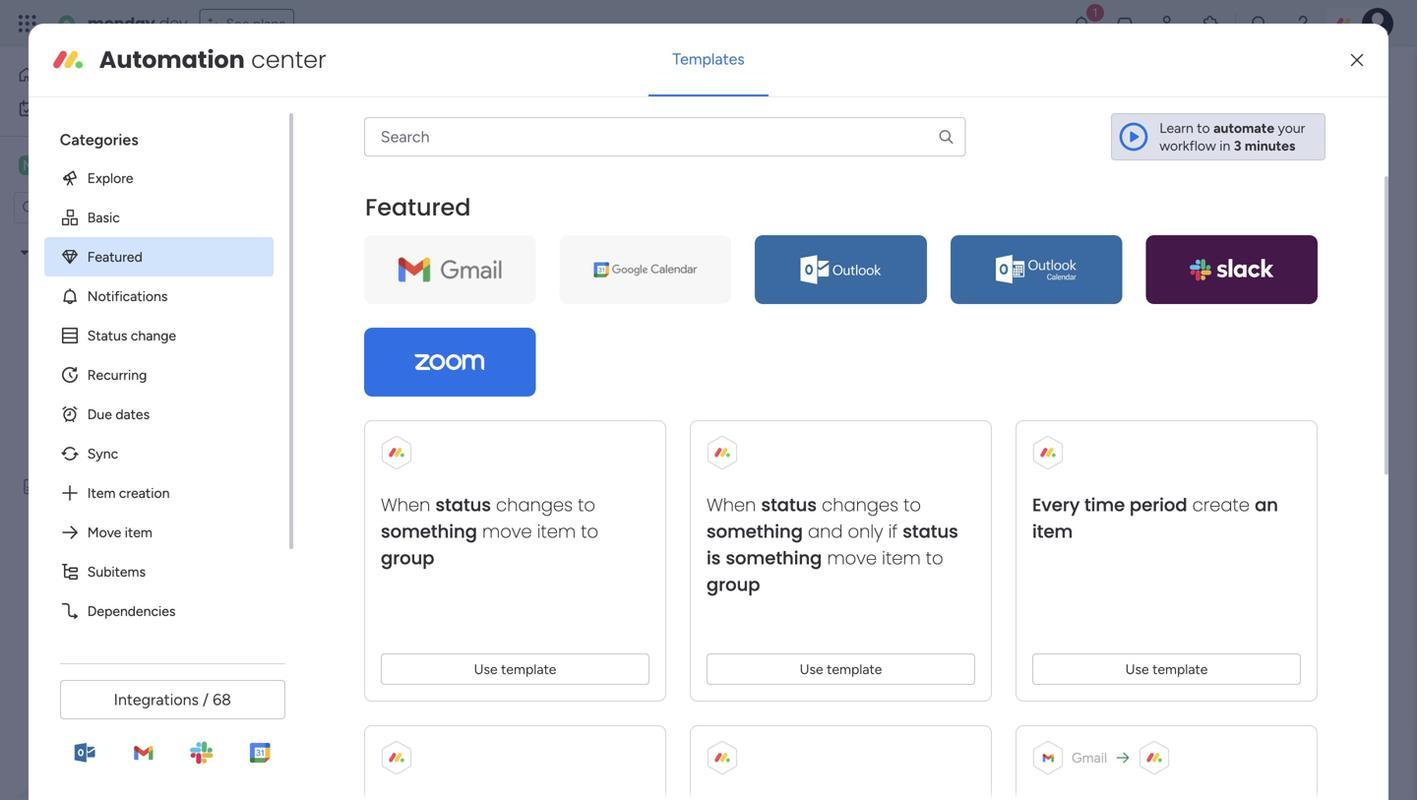 Task type: describe. For each thing, give the bounding box(es) containing it.
public board image for tasks
[[42, 277, 61, 295]]

an
[[1255, 493, 1279, 518]]

creation
[[119, 485, 170, 501]]

minutes
[[1245, 137, 1296, 154]]

every
[[1033, 493, 1080, 518]]

tasks
[[68, 278, 101, 294]]

integrations / 68
[[114, 691, 231, 709]]

basic option
[[44, 198, 274, 237]]

your
[[1278, 119, 1306, 136]]

see plans
[[226, 15, 285, 32]]

can
[[967, 248, 1007, 277]]

team
[[71, 156, 110, 175]]

list box containing my scrum team
[[0, 232, 251, 769]]

group inside 'when status changes   to something and only if status is something move item to group'
[[707, 572, 760, 597]]

my scrum team
[[35, 244, 131, 261]]

help image
[[1294, 14, 1313, 33]]

an item
[[1033, 493, 1279, 544]]

explore option
[[44, 158, 274, 198]]

item inside "option"
[[125, 524, 152, 541]]

due
[[87, 406, 112, 423]]

time
[[1085, 493, 1125, 518]]

getting
[[68, 445, 115, 462]]

search everything image
[[1250, 14, 1270, 33]]

due dates
[[87, 406, 150, 423]]

sent
[[835, 488, 868, 507]]

feature spec template
[[46, 478, 185, 495]]

move item
[[87, 524, 152, 541]]

my team
[[45, 156, 110, 175]]

apps image
[[1202, 14, 1222, 33]]

template for move item to use template button
[[501, 661, 556, 678]]

recurring
[[87, 367, 147, 383]]

sprints
[[68, 311, 112, 328]]

spec
[[97, 478, 126, 495]]

use template for move item to
[[474, 661, 556, 678]]

in
[[1220, 137, 1231, 154]]

period
[[1130, 493, 1188, 518]]

automation
[[99, 43, 245, 76]]

caret down image
[[21, 246, 29, 259]]

queue
[[102, 378, 143, 395]]

0 vertical spatial lottie animation element
[[569, 281, 1021, 478]]

m
[[23, 157, 34, 174]]

categories list box
[[44, 113, 293, 640]]

learn
[[1160, 119, 1194, 136]]

move inside 'when status changes   to something and only if status is something move item to group'
[[827, 546, 877, 571]]

scrum
[[58, 244, 96, 261]]

templates
[[673, 49, 745, 68]]

categories heading
[[44, 113, 274, 158]]

my for my team
[[45, 156, 67, 175]]

something for move
[[381, 519, 477, 544]]

inbox image
[[1116, 14, 1135, 33]]

notifications image
[[1072, 14, 1092, 33]]

every time period create
[[1033, 493, 1255, 518]]

and
[[808, 519, 843, 544]]

when for when status changes   to something and only if status is something move item to group
[[707, 493, 756, 518]]

change
[[131, 327, 176, 344]]

item inside an item
[[1033, 519, 1073, 544]]

use for and only if
[[800, 661, 824, 678]]

use template button for move item to
[[381, 654, 650, 685]]

home link
[[12, 59, 212, 91]]

lottie animation image
[[0, 602, 251, 800]]

changes for only
[[822, 493, 899, 518]]

group inside when status changes   to something move item to group
[[381, 546, 434, 571]]

0 vertical spatial is
[[690, 248, 707, 277]]

templates button
[[649, 35, 769, 82]]

dependencies
[[87, 603, 176, 620]]

bugs queue
[[68, 378, 143, 395]]

search image
[[938, 128, 956, 145]]

public board image for feature spec template
[[21, 478, 39, 496]]

this board is private. only members can access it
[[569, 248, 1110, 277]]

only
[[801, 248, 852, 277]]

center
[[251, 43, 326, 76]]

started
[[119, 445, 165, 462]]

status
[[87, 327, 127, 344]]

only
[[848, 519, 884, 544]]

changes for item
[[496, 493, 573, 518]]

invite members image
[[1159, 14, 1179, 33]]

if
[[888, 519, 898, 544]]

private.
[[714, 248, 795, 277]]

select product image
[[18, 14, 37, 33]]

access
[[1013, 248, 1089, 277]]

bugs
[[68, 378, 99, 395]]

notifications
[[87, 288, 168, 304]]



Task type: vqa. For each thing, say whether or not it's contained in the screenshot.
"Status change" "option"
yes



Task type: locate. For each thing, give the bounding box(es) containing it.
basic
[[87, 209, 120, 226]]

use template button
[[381, 654, 650, 685], [707, 654, 976, 685], [1033, 654, 1301, 685]]

item inside when status changes   to something move item to group
[[537, 519, 576, 544]]

3 minutes
[[1234, 137, 1296, 154]]

1 horizontal spatial featured
[[365, 191, 471, 224]]

sync option
[[44, 434, 274, 473]]

1 vertical spatial featured
[[87, 248, 143, 265]]

2 use template from the left
[[800, 661, 882, 678]]

1 vertical spatial move
[[827, 546, 877, 571]]

1 use template button from the left
[[381, 654, 650, 685]]

featured
[[365, 191, 471, 224], [87, 248, 143, 265]]

Search for a column type search field
[[364, 117, 966, 156]]

workspace image
[[19, 155, 38, 176]]

integrations
[[114, 691, 199, 709]]

sync
[[87, 445, 118, 462]]

use template
[[474, 661, 556, 678], [800, 661, 882, 678], [1126, 661, 1208, 678]]

0 horizontal spatial changes
[[496, 493, 573, 518]]

use for move item to
[[474, 661, 498, 678]]

see
[[226, 15, 249, 32]]

move
[[87, 524, 121, 541]]

1 horizontal spatial when
[[707, 493, 756, 518]]

0 horizontal spatial use
[[474, 661, 498, 678]]

template for use template button associated with and only if
[[827, 661, 882, 678]]

team
[[99, 244, 131, 261]]

workspace selection element
[[19, 154, 113, 177]]

when
[[381, 493, 430, 518], [707, 493, 756, 518]]

group
[[381, 546, 434, 571], [707, 572, 760, 597]]

when inside 'when status changes   to something and only if status is something move item to group'
[[707, 493, 756, 518]]

1 horizontal spatial use
[[800, 661, 824, 678]]

2 changes from the left
[[822, 493, 899, 518]]

changes inside 'when status changes   to something and only if status is something move item to group'
[[822, 493, 899, 518]]

use template button for and only if
[[707, 654, 976, 685]]

1 vertical spatial group
[[707, 572, 760, 597]]

1 image
[[1087, 1, 1105, 23]]

categories
[[60, 130, 138, 149]]

check image
[[811, 490, 827, 506]]

my right workspace icon
[[45, 156, 67, 175]]

0 vertical spatial public board image
[[42, 277, 61, 295]]

dev
[[159, 12, 188, 34]]

something inside when status changes   to something move item to group
[[381, 519, 477, 544]]

2 horizontal spatial use template button
[[1033, 654, 1301, 685]]

monday dev
[[88, 12, 188, 34]]

0 horizontal spatial public board image
[[21, 478, 39, 496]]

learn to automate
[[1160, 119, 1275, 136]]

subitems
[[87, 563, 146, 580]]

2 use from the left
[[800, 661, 824, 678]]

members
[[858, 248, 961, 277]]

changes
[[496, 493, 573, 518], [822, 493, 899, 518]]

when inside when status changes   to something move item to group
[[381, 493, 430, 518]]

0 vertical spatial move
[[482, 519, 532, 544]]

list box
[[0, 232, 251, 769]]

Search in workspace field
[[41, 196, 164, 219]]

plans
[[253, 15, 285, 32]]

this
[[569, 248, 614, 277]]

1 horizontal spatial changes
[[822, 493, 899, 518]]

gmail
[[1072, 750, 1107, 766]]

1 horizontal spatial public board image
[[42, 277, 61, 295]]

option
[[0, 235, 251, 239]]

1 horizontal spatial use template button
[[707, 654, 976, 685]]

1 vertical spatial lottie animation element
[[0, 602, 251, 800]]

item creation
[[87, 485, 170, 501]]

use template for and only if
[[800, 661, 882, 678]]

3 use from the left
[[1126, 661, 1149, 678]]

template for 1st use template button from right
[[1153, 661, 1208, 678]]

0 horizontal spatial group
[[381, 546, 434, 571]]

2 use template button from the left
[[707, 654, 976, 685]]

item inside 'when status changes   to something and only if status is something move item to group'
[[882, 546, 921, 571]]

workflow
[[1160, 137, 1217, 154]]

my inside workspace selection element
[[45, 156, 67, 175]]

featured option
[[44, 237, 274, 276]]

move item option
[[44, 513, 274, 552]]

3
[[1234, 137, 1242, 154]]

1 vertical spatial public board image
[[21, 478, 39, 496]]

1 horizontal spatial lottie animation element
[[569, 281, 1021, 478]]

sent button
[[768, 478, 910, 517]]

retrospectives
[[68, 412, 161, 428]]

integrations / 68 button
[[60, 680, 285, 720]]

is
[[690, 248, 707, 277], [707, 546, 721, 571]]

3 use template from the left
[[1126, 661, 1208, 678]]

0 horizontal spatial when
[[381, 493, 430, 518]]

0 horizontal spatial move
[[482, 519, 532, 544]]

2 horizontal spatial use
[[1126, 661, 1149, 678]]

1 vertical spatial is
[[707, 546, 721, 571]]

automate
[[1214, 119, 1275, 136]]

1 vertical spatial my
[[35, 244, 54, 261]]

status for and
[[761, 493, 817, 518]]

changes inside when status changes   to something move item to group
[[496, 493, 573, 518]]

0 vertical spatial my
[[45, 156, 67, 175]]

home
[[43, 66, 81, 83]]

home option
[[12, 59, 212, 91]]

item
[[87, 485, 116, 501]]

monday
[[88, 12, 155, 34]]

1 horizontal spatial status
[[761, 493, 817, 518]]

automation  center image
[[52, 44, 83, 76]]

68
[[213, 691, 231, 709]]

explore
[[87, 170, 133, 186]]

subitems option
[[44, 552, 274, 592]]

0 vertical spatial group
[[381, 546, 434, 571]]

my for my scrum team
[[35, 244, 54, 261]]

item creation option
[[44, 473, 274, 513]]

board
[[620, 248, 684, 277]]

featured inside option
[[87, 248, 143, 265]]

0 horizontal spatial featured
[[87, 248, 143, 265]]

1 horizontal spatial group
[[707, 572, 760, 597]]

1 changes from the left
[[496, 493, 573, 518]]

/
[[203, 691, 209, 709]]

public board image left 'feature'
[[21, 478, 39, 496]]

something
[[381, 519, 477, 544], [707, 519, 803, 544], [726, 546, 822, 571]]

2 horizontal spatial use template
[[1126, 661, 1208, 678]]

something for and
[[707, 519, 803, 544]]

create
[[1193, 493, 1250, 518]]

my right caret down image
[[35, 244, 54, 261]]

status
[[435, 493, 491, 518], [761, 493, 817, 518], [903, 519, 959, 544]]

lottie animation element
[[569, 281, 1021, 478], [0, 602, 251, 800]]

1 use from the left
[[474, 661, 498, 678]]

feature
[[46, 478, 93, 495]]

1 horizontal spatial use template
[[800, 661, 882, 678]]

item
[[537, 519, 576, 544], [1033, 519, 1073, 544], [125, 524, 152, 541], [882, 546, 921, 571]]

status inside when status changes   to something move item to group
[[435, 493, 491, 518]]

see plans button
[[199, 9, 294, 38]]

roadmap
[[68, 345, 127, 361]]

recurring option
[[44, 355, 274, 395]]

when status changes   to something move item to group
[[381, 493, 599, 571]]

when status changes   to something and only if status is something move item to group
[[707, 493, 959, 597]]

maria williams image
[[1363, 8, 1394, 39]]

0 horizontal spatial status
[[435, 493, 491, 518]]

status for move
[[435, 493, 491, 518]]

notifications option
[[44, 276, 274, 316]]

is inside 'when status changes   to something and only if status is something move item to group'
[[707, 546, 721, 571]]

when for when status changes   to something move item to group
[[381, 493, 430, 518]]

getting started
[[68, 445, 165, 462]]

it
[[1095, 248, 1110, 277]]

public board image left tasks
[[42, 277, 61, 295]]

due dates option
[[44, 395, 274, 434]]

0 horizontal spatial lottie animation element
[[0, 602, 251, 800]]

status change option
[[44, 316, 274, 355]]

1 when from the left
[[381, 493, 430, 518]]

0 horizontal spatial use template
[[474, 661, 556, 678]]

0 vertical spatial featured
[[365, 191, 471, 224]]

dates
[[116, 406, 150, 423]]

3 use template button from the left
[[1033, 654, 1301, 685]]

status change
[[87, 327, 176, 344]]

my
[[45, 156, 67, 175], [35, 244, 54, 261]]

template
[[130, 478, 185, 495], [501, 661, 556, 678], [827, 661, 882, 678], [1153, 661, 1208, 678]]

public board image
[[42, 277, 61, 295], [21, 478, 39, 496]]

automation center
[[99, 43, 326, 76]]

2 when from the left
[[707, 493, 756, 518]]

2 horizontal spatial status
[[903, 519, 959, 544]]

dependencies option
[[44, 592, 274, 631]]

move
[[482, 519, 532, 544], [827, 546, 877, 571]]

1 use template from the left
[[474, 661, 556, 678]]

1 horizontal spatial move
[[827, 546, 877, 571]]

None search field
[[364, 117, 966, 156]]

your workflow in
[[1160, 119, 1306, 154]]

move inside when status changes   to something move item to group
[[482, 519, 532, 544]]

0 horizontal spatial use template button
[[381, 654, 650, 685]]

to
[[1197, 119, 1211, 136], [578, 493, 595, 518], [904, 493, 921, 518], [581, 519, 599, 544], [926, 546, 944, 571]]

public board image
[[42, 444, 61, 463]]



